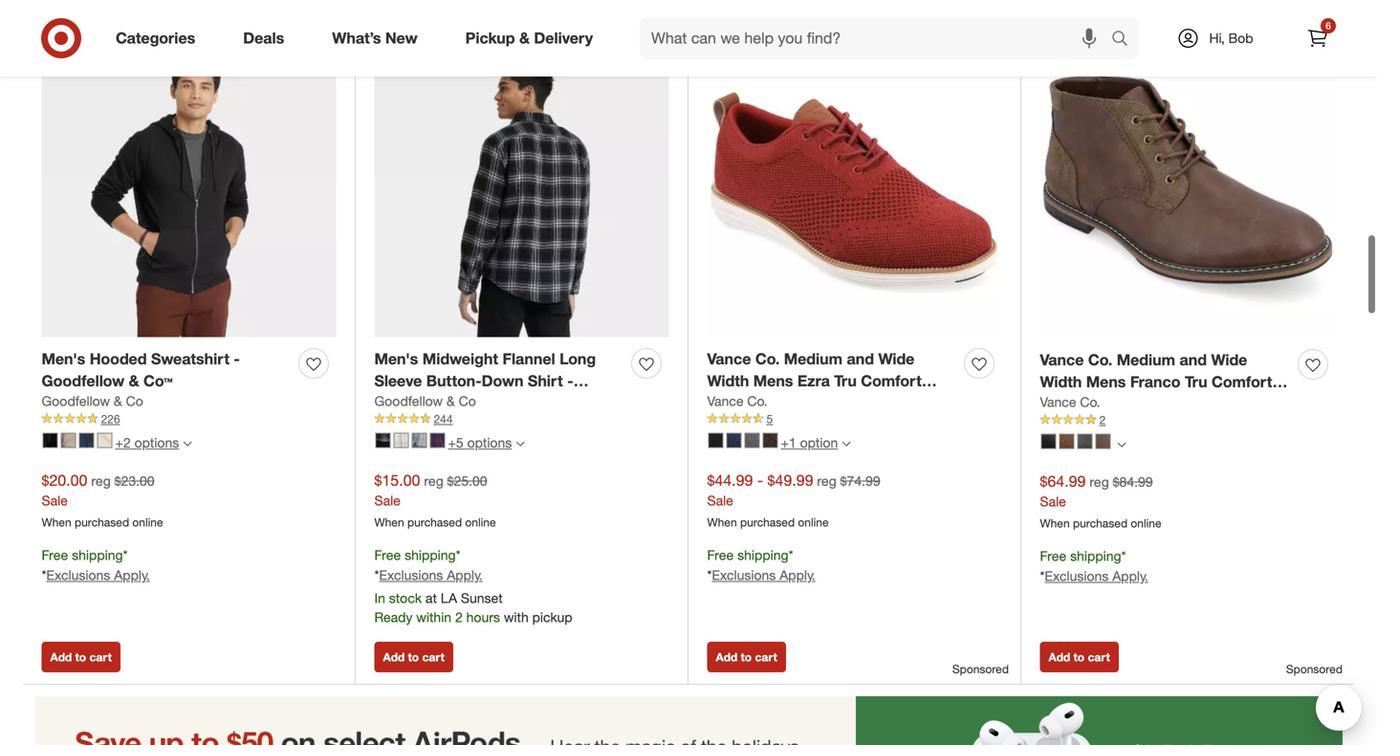 Task type: locate. For each thing, give the bounding box(es) containing it.
- down "long"
[[567, 372, 574, 390]]

online for $64.99
[[1131, 516, 1162, 531]]

0 horizontal spatial comfort
[[861, 372, 922, 390]]

vance co. medium and wide width mens franco tru comfort foam lace-up round toe chukka boot
[[1041, 351, 1287, 435]]

1 horizontal spatial tru
[[1185, 372, 1208, 391]]

medium inside vance co. medium and wide width mens ezra tru comfort foam knit wingtip dress shoe
[[784, 350, 843, 368]]

- right sweatshirt
[[234, 350, 240, 368]]

1 cart from the left
[[89, 650, 112, 664]]

0 horizontal spatial 2
[[455, 609, 463, 626]]

mens
[[754, 372, 794, 390], [1087, 372, 1127, 391]]

2 horizontal spatial free shipping * * exclusions apply.
[[1041, 548, 1149, 584]]

1 options from the left
[[135, 434, 179, 451]]

purchased inside $64.99 reg $84.99 sale when purchased online
[[1074, 516, 1128, 531]]

shipping down $64.99 reg $84.99 sale when purchased online
[[1071, 548, 1122, 565]]

when down $64.99
[[1041, 516, 1070, 531]]

vance co. up 5
[[708, 393, 768, 410]]

online down the $84.99
[[1131, 516, 1162, 531]]

$44.99 - $49.99 reg $74.99 sale when purchased online
[[708, 471, 881, 530]]

2 link
[[1041, 412, 1336, 429]]

1 co from the left
[[126, 393, 143, 410]]

width inside vance co. medium and wide width mens franco tru comfort foam lace-up round toe chukka boot
[[1041, 372, 1083, 391]]

shipping up at
[[405, 547, 456, 564]]

gray image inside +5 options "dropdown button"
[[412, 433, 427, 448]]

$84.99
[[1113, 473, 1154, 490]]

wide for toe
[[1212, 351, 1248, 369]]

add to cart button for $20.00
[[42, 642, 120, 672]]

wide up shoe on the right of the page
[[879, 350, 915, 368]]

free inside free shipping * * exclusions apply. in stock at  la sunset ready within 2 hours with pickup
[[375, 547, 401, 564]]

2 down la
[[455, 609, 463, 626]]

mens up lace-
[[1087, 372, 1127, 391]]

to for $64.99
[[1074, 650, 1085, 664]]

3 add from the left
[[716, 650, 738, 664]]

men's hooded sweatshirt - goodfellow & co™ image
[[42, 43, 336, 337], [42, 43, 336, 337]]

4 add to cart button from the left
[[1041, 642, 1119, 672]]

black image for vance co. medium and wide width mens ezra tru comfort foam knit wingtip dress shoe
[[709, 433, 724, 448]]

options inside "dropdown button"
[[467, 434, 512, 451]]

charcoal image
[[1078, 434, 1093, 449]]

reg inside '$20.00 reg $23.00 sale when purchased online'
[[91, 472, 111, 489]]

men's inside men's midweight flannel long sleeve button-down shirt - goodfellow & co™
[[375, 350, 418, 368]]

add to cart button for $15.00
[[375, 642, 453, 672]]

+1 option button
[[700, 427, 859, 458]]

1 vertical spatial co™
[[477, 393, 506, 412]]

sleeve
[[375, 372, 422, 390]]

sponsored
[[953, 662, 1009, 676], [1287, 662, 1343, 676]]

men's midweight flannel long sleeve button-down shirt - goodfellow & co™ image
[[375, 43, 669, 337], [375, 43, 669, 337]]

sale
[[42, 492, 68, 509], [375, 492, 401, 509], [708, 492, 734, 509], [1041, 493, 1067, 510]]

free shipping * * exclusions apply. down '$44.99 - $49.99 reg $74.99 sale when purchased online'
[[708, 547, 816, 583]]

pickup
[[533, 609, 573, 626]]

reg
[[91, 472, 111, 489], [424, 472, 444, 489], [817, 472, 837, 489], [1090, 473, 1110, 490]]

free
[[42, 547, 68, 564], [375, 547, 401, 564], [708, 547, 734, 564], [1041, 548, 1067, 565]]

co™ inside men's midweight flannel long sleeve button-down shirt - goodfellow & co™
[[477, 393, 506, 412]]

goodfellow & co up 226
[[42, 393, 143, 410]]

men's
[[42, 350, 85, 368], [375, 350, 418, 368]]

width up blue 'image'
[[708, 372, 750, 390]]

What can we help you find? suggestions appear below search field
[[640, 17, 1117, 59]]

black image left navy blue icon
[[43, 433, 58, 448]]

co down men's hooded sweatshirt - goodfellow & co™
[[126, 393, 143, 410]]

co. for vance co. link corresponding to knit
[[748, 393, 768, 410]]

add for $15.00
[[383, 650, 405, 664]]

search
[[1103, 31, 1149, 49]]

comfort up the chukka
[[1212, 372, 1273, 391]]

tru up toe in the bottom right of the page
[[1185, 372, 1208, 391]]

ezra
[[798, 372, 830, 390]]

0 horizontal spatial goodfellow & co link
[[42, 392, 143, 411]]

black image left blue 'image'
[[709, 433, 724, 448]]

add for $20.00
[[50, 650, 72, 664]]

foam up boot
[[1041, 394, 1081, 413]]

0 horizontal spatial wide
[[879, 350, 915, 368]]

options left all colors + 5 more colors 'element'
[[467, 434, 512, 451]]

lace-
[[1085, 394, 1127, 413]]

0 horizontal spatial sponsored
[[953, 662, 1009, 676]]

shipping
[[72, 547, 123, 564], [405, 547, 456, 564], [738, 547, 789, 564], [1071, 548, 1122, 565]]

add to cart
[[50, 650, 112, 664], [383, 650, 445, 664], [716, 650, 778, 664], [1049, 650, 1111, 664]]

online inside '$15.00 reg $25.00 sale when purchased online'
[[465, 515, 496, 530]]

free down $44.99
[[708, 547, 734, 564]]

vance co. medium and wide width mens ezra tru comfort foam knit wingtip dress shoe
[[708, 350, 929, 412]]

2 goodfellow & co from the left
[[375, 393, 476, 410]]

exclusions
[[46, 567, 110, 583], [379, 567, 443, 583], [712, 567, 776, 583], [1045, 568, 1109, 584]]

4 add from the left
[[1049, 650, 1071, 664]]

apply. down '$44.99 - $49.99 reg $74.99 sale when purchased online'
[[780, 567, 816, 583]]

sale down $15.00
[[375, 492, 401, 509]]

3 cart from the left
[[755, 650, 778, 664]]

1 horizontal spatial foam
[[1041, 394, 1081, 413]]

goodfellow inside men's hooded sweatshirt - goodfellow & co™
[[42, 372, 125, 390]]

&
[[520, 29, 530, 47], [129, 372, 139, 390], [114, 393, 122, 410], [447, 393, 455, 410], [462, 393, 472, 412]]

sale inside $64.99 reg $84.99 sale when purchased online
[[1041, 493, 1067, 510]]

co™ down sweatshirt
[[144, 372, 173, 390]]

reg inside '$44.99 - $49.99 reg $74.99 sale when purchased online'
[[817, 472, 837, 489]]

comfort up shoe on the right of the page
[[861, 372, 922, 390]]

co. up 5
[[748, 393, 768, 410]]

reg left the $84.99
[[1090, 473, 1110, 490]]

blue image
[[727, 433, 742, 448]]

reg left $25.00
[[424, 472, 444, 489]]

vance co. medium and wide width mens franco tru comfort foam lace-up round toe chukka boot image
[[1041, 43, 1336, 338], [1041, 43, 1336, 338]]

vance co. link for lace-
[[1041, 393, 1101, 412]]

1 horizontal spatial vance co. link
[[1041, 393, 1101, 412]]

apply.
[[114, 567, 150, 583], [447, 567, 483, 583], [780, 567, 816, 583], [1113, 568, 1149, 584]]

black image
[[709, 433, 724, 448], [1042, 434, 1057, 449]]

purchased inside '$20.00 reg $23.00 sale when purchased online'
[[75, 515, 129, 530]]

1 horizontal spatial and
[[1180, 351, 1208, 369]]

pickup
[[466, 29, 515, 47]]

1 horizontal spatial medium
[[1117, 351, 1176, 369]]

medium
[[784, 350, 843, 368], [1117, 351, 1176, 369]]

when inside '$44.99 - $49.99 reg $74.99 sale when purchased online'
[[708, 515, 737, 530]]

$15.00 reg $25.00 sale when purchased online
[[375, 471, 496, 530]]

2 cart from the left
[[422, 650, 445, 664]]

foam for knit
[[708, 393, 748, 412]]

add to cart button for $44.99
[[708, 642, 786, 672]]

exclusions inside free shipping * * exclusions apply. in stock at  la sunset ready within 2 hours with pickup
[[379, 567, 443, 583]]

mens up knit at bottom right
[[754, 372, 794, 390]]

1 horizontal spatial men's
[[375, 350, 418, 368]]

1 horizontal spatial black image
[[1042, 434, 1057, 449]]

0 horizontal spatial options
[[135, 434, 179, 451]]

2 sponsored from the left
[[1287, 662, 1343, 676]]

3 add to cart button from the left
[[708, 642, 786, 672]]

tru
[[835, 372, 857, 390], [1185, 372, 1208, 391]]

comfort
[[861, 372, 922, 390], [1212, 372, 1273, 391]]

tru for round
[[1185, 372, 1208, 391]]

purchased down the $84.99
[[1074, 516, 1128, 531]]

0 vertical spatial -
[[234, 350, 240, 368]]

options
[[135, 434, 179, 451], [467, 434, 512, 451]]

2 men's from the left
[[375, 350, 418, 368]]

and inside vance co. medium and wide width mens ezra tru comfort foam knit wingtip dress shoe
[[847, 350, 875, 368]]

2 vertical spatial -
[[758, 471, 764, 490]]

men's up sleeve on the left of page
[[375, 350, 418, 368]]

co™ down down
[[477, 393, 506, 412]]

foam up blue 'image'
[[708, 393, 748, 412]]

0 horizontal spatial free shipping * * exclusions apply.
[[42, 547, 150, 583]]

2 add from the left
[[383, 650, 405, 664]]

vance inside vance co. medium and wide width mens ezra tru comfort foam knit wingtip dress shoe
[[708, 350, 752, 368]]

3 add to cart from the left
[[716, 650, 778, 664]]

1 horizontal spatial goodfellow & co
[[375, 393, 476, 410]]

0 horizontal spatial goodfellow & co
[[42, 393, 143, 410]]

shipping down '$44.99 - $49.99 reg $74.99 sale when purchased online'
[[738, 547, 789, 564]]

apply. up la
[[447, 567, 483, 583]]

1 horizontal spatial comfort
[[1212, 372, 1273, 391]]

reg left $23.00 at the left of the page
[[91, 472, 111, 489]]

purchased for $64.99
[[1074, 516, 1128, 531]]

when inside '$15.00 reg $25.00 sale when purchased online'
[[375, 515, 404, 530]]

free shipping * * exclusions apply.
[[42, 547, 150, 583], [708, 547, 816, 583], [1041, 548, 1149, 584]]

0 horizontal spatial medium
[[784, 350, 843, 368]]

purchased down $49.99
[[741, 515, 795, 530]]

gray image right cream image
[[412, 433, 427, 448]]

0 horizontal spatial co
[[126, 393, 143, 410]]

+5
[[448, 434, 464, 451]]

$64.99 reg $84.99 sale when purchased online
[[1041, 472, 1162, 531]]

0 horizontal spatial -
[[234, 350, 240, 368]]

vance co. up boot
[[1041, 394, 1101, 411]]

2 add to cart button from the left
[[375, 642, 453, 672]]

comfort inside vance co. medium and wide width mens ezra tru comfort foam knit wingtip dress shoe
[[861, 372, 922, 390]]

0 horizontal spatial men's
[[42, 350, 85, 368]]

foam
[[708, 393, 748, 412], [1041, 394, 1081, 413]]

purchased down $23.00 at the left of the page
[[75, 515, 129, 530]]

1 goodfellow & co from the left
[[42, 393, 143, 410]]

black image
[[43, 433, 58, 448], [376, 433, 391, 448]]

1 horizontal spatial goodfellow & co link
[[375, 392, 476, 411]]

free shipping * * exclusions apply. down $64.99 reg $84.99 sale when purchased online
[[1041, 548, 1149, 584]]

0 horizontal spatial mens
[[754, 372, 794, 390]]

4 to from the left
[[1074, 650, 1085, 664]]

vance co. medium and wide width mens ezra tru comfort foam knit wingtip dress shoe image
[[708, 43, 1002, 337], [708, 43, 1002, 337]]

black image left brown icon
[[1042, 434, 1057, 449]]

0 vertical spatial co™
[[144, 372, 173, 390]]

2
[[1100, 413, 1106, 427], [455, 609, 463, 626]]

tan image
[[97, 433, 112, 448]]

when for $15.00
[[375, 515, 404, 530]]

1 horizontal spatial free shipping * * exclusions apply.
[[708, 547, 816, 583]]

co.
[[756, 350, 780, 368], [1089, 351, 1113, 369], [748, 393, 768, 410], [1081, 394, 1101, 411]]

-
[[234, 350, 240, 368], [567, 372, 574, 390], [758, 471, 764, 490]]

1 horizontal spatial black image
[[376, 433, 391, 448]]

1 vertical spatial 2
[[455, 609, 463, 626]]

purchased for $15.00
[[408, 515, 462, 530]]

sale inside '$20.00 reg $23.00 sale when purchased online'
[[42, 492, 68, 509]]

when inside $64.99 reg $84.99 sale when purchased online
[[1041, 516, 1070, 531]]

reg left $74.99
[[817, 472, 837, 489]]

free up in
[[375, 547, 401, 564]]

options left all colors + 2 more colors element on the left of the page
[[135, 434, 179, 451]]

cart for $20.00
[[89, 650, 112, 664]]

goodfellow
[[42, 372, 125, 390], [42, 393, 110, 410], [375, 393, 443, 410], [375, 393, 458, 412]]

reg inside '$15.00 reg $25.00 sale when purchased online'
[[424, 472, 444, 489]]

& down button- at the left of page
[[462, 393, 472, 412]]

reg for $15.00
[[424, 472, 444, 489]]

wide
[[879, 350, 915, 368], [1212, 351, 1248, 369]]

sale down $20.00
[[42, 492, 68, 509]]

shipping for exclusions apply. link underneath '$20.00 reg $23.00 sale when purchased online'
[[72, 547, 123, 564]]

what's new link
[[316, 17, 442, 59]]

1 horizontal spatial sponsored
[[1287, 662, 1343, 676]]

4 add to cart from the left
[[1049, 650, 1111, 664]]

and up dress
[[847, 350, 875, 368]]

2 black image from the left
[[376, 433, 391, 448]]

1 horizontal spatial 2
[[1100, 413, 1106, 427]]

2 goodfellow & co link from the left
[[375, 392, 476, 411]]

width
[[708, 372, 750, 390], [1041, 372, 1083, 391]]

- right $44.99
[[758, 471, 764, 490]]

0 horizontal spatial black image
[[709, 433, 724, 448]]

1 horizontal spatial co™
[[477, 393, 506, 412]]

1 to from the left
[[75, 650, 86, 664]]

1 add to cart button from the left
[[42, 642, 120, 672]]

vance co.
[[708, 393, 768, 410], [1041, 394, 1101, 411]]

3 to from the left
[[741, 650, 752, 664]]

0 horizontal spatial black image
[[43, 433, 58, 448]]

goodfellow & co for goodfellow
[[42, 393, 143, 410]]

ready
[[375, 609, 413, 626]]

vance co. link
[[708, 392, 768, 411], [1041, 393, 1101, 412]]

cart
[[89, 650, 112, 664], [422, 650, 445, 664], [755, 650, 778, 664], [1088, 650, 1111, 664]]

0 horizontal spatial vance co.
[[708, 393, 768, 410]]

1 horizontal spatial wide
[[1212, 351, 1248, 369]]

width up boot
[[1041, 372, 1083, 391]]

black image inside +5 options "dropdown button"
[[376, 433, 391, 448]]

226 link
[[42, 411, 336, 428]]

1 horizontal spatial width
[[1041, 372, 1083, 391]]

2 to from the left
[[408, 650, 419, 664]]

to
[[75, 650, 86, 664], [408, 650, 419, 664], [741, 650, 752, 664], [1074, 650, 1085, 664]]

vance co. medium and wide width mens franco tru comfort foam lace-up round toe chukka boot link
[[1041, 349, 1291, 435]]

add to cart for $20.00
[[50, 650, 112, 664]]

medium up ezra
[[784, 350, 843, 368]]

& inside men's midweight flannel long sleeve button-down shirt - goodfellow & co™
[[462, 393, 472, 412]]

comfort inside vance co. medium and wide width mens franco tru comfort foam lace-up round toe chukka boot
[[1212, 372, 1273, 391]]

shipping inside free shipping * * exclusions apply. in stock at  la sunset ready within 2 hours with pickup
[[405, 547, 456, 564]]

sunset
[[461, 590, 503, 606]]

cart for $44.99
[[755, 650, 778, 664]]

sale down $64.99
[[1041, 493, 1067, 510]]

goodfellow & co for sleeve
[[375, 393, 476, 410]]

when for $20.00
[[42, 515, 71, 530]]

goodfellow & co link
[[42, 392, 143, 411], [375, 392, 476, 411]]

reg inside $64.99 reg $84.99 sale when purchased online
[[1090, 473, 1110, 490]]

1 horizontal spatial mens
[[1087, 372, 1127, 391]]

goodfellow & co up 244
[[375, 393, 476, 410]]

midweight
[[423, 350, 499, 368]]

0 horizontal spatial and
[[847, 350, 875, 368]]

1 men's from the left
[[42, 350, 85, 368]]

purchased
[[75, 515, 129, 530], [408, 515, 462, 530], [741, 515, 795, 530], [1074, 516, 1128, 531]]

online down $25.00
[[465, 515, 496, 530]]

all colors image
[[1118, 441, 1127, 449]]

1 horizontal spatial options
[[467, 434, 512, 451]]

online inside $64.99 reg $84.99 sale when purchased online
[[1131, 516, 1162, 531]]

co
[[126, 393, 143, 410], [459, 393, 476, 410]]

1 horizontal spatial co
[[459, 393, 476, 410]]

co for &
[[126, 393, 143, 410]]

men's inside men's hooded sweatshirt - goodfellow & co™
[[42, 350, 85, 368]]

1 sponsored from the left
[[953, 662, 1009, 676]]

add for $64.99
[[1049, 650, 1071, 664]]

1 vertical spatial -
[[567, 372, 574, 390]]

chukka
[[1231, 394, 1287, 413]]

vance co. link up 5
[[708, 392, 768, 411]]

cart for $15.00
[[422, 650, 445, 664]]

& up 226
[[114, 393, 122, 410]]

goodfellow inside men's midweight flannel long sleeve button-down shirt - goodfellow & co™
[[375, 393, 458, 412]]

when down $44.99
[[708, 515, 737, 530]]

exclusions up stock
[[379, 567, 443, 583]]

1 add from the left
[[50, 650, 72, 664]]

online down $23.00 at the left of the page
[[132, 515, 163, 530]]

foam inside vance co. medium and wide width mens franco tru comfort foam lace-up round toe chukka boot
[[1041, 394, 1081, 413]]

2 up coffee "image"
[[1100, 413, 1106, 427]]

co. up lace-
[[1089, 351, 1113, 369]]

*
[[123, 547, 128, 564], [456, 547, 461, 564], [789, 547, 794, 564], [1122, 548, 1127, 565], [42, 567, 46, 583], [375, 567, 379, 583], [708, 567, 712, 583], [1041, 568, 1045, 584]]

foam inside vance co. medium and wide width mens ezra tru comfort foam knit wingtip dress shoe
[[708, 393, 748, 412]]

vance
[[708, 350, 752, 368], [1041, 351, 1084, 369], [708, 393, 744, 410], [1041, 394, 1077, 411]]

0 horizontal spatial co™
[[144, 372, 173, 390]]

co. inside vance co. medium and wide width mens franco tru comfort foam lace-up round toe chukka boot
[[1089, 351, 1113, 369]]

medium inside vance co. medium and wide width mens franco tru comfort foam lace-up round toe chukka boot
[[1117, 351, 1176, 369]]

wide up toe in the bottom right of the page
[[1212, 351, 1248, 369]]

& down hooded
[[129, 372, 139, 390]]

co down button- at the left of page
[[459, 393, 476, 410]]

& up 244
[[447, 393, 455, 410]]

and inside vance co. medium and wide width mens franco tru comfort foam lace-up round toe chukka boot
[[1180, 351, 1208, 369]]

1 horizontal spatial gray image
[[412, 433, 427, 448]]

2 options from the left
[[467, 434, 512, 451]]

0 horizontal spatial foam
[[708, 393, 748, 412]]

0 vertical spatial 2
[[1100, 413, 1106, 427]]

goodfellow & co link up 226
[[42, 392, 143, 411]]

0 horizontal spatial tru
[[835, 372, 857, 390]]

down
[[482, 372, 524, 390]]

grey image
[[745, 433, 760, 448]]

all colors + 1 more colors image
[[842, 440, 851, 448]]

mens inside vance co. medium and wide width mens ezra tru comfort foam knit wingtip dress shoe
[[754, 372, 794, 390]]

2 add to cart from the left
[[383, 650, 445, 664]]

2 co from the left
[[459, 393, 476, 410]]

0 horizontal spatial vance co. link
[[708, 392, 768, 411]]

when down $20.00
[[42, 515, 71, 530]]

when inside '$20.00 reg $23.00 sale when purchased online'
[[42, 515, 71, 530]]

sale for $15.00
[[375, 492, 401, 509]]

gray image
[[61, 433, 76, 448], [412, 433, 427, 448]]

wide for shoe
[[879, 350, 915, 368]]

tru inside vance co. medium and wide width mens franco tru comfort foam lace-up round toe chukka boot
[[1185, 372, 1208, 391]]

$44.99
[[708, 471, 753, 490]]

free shipping * * exclusions apply. down '$20.00 reg $23.00 sale when purchased online'
[[42, 547, 150, 583]]

width inside vance co. medium and wide width mens ezra tru comfort foam knit wingtip dress shoe
[[708, 372, 750, 390]]

sale down $44.99
[[708, 492, 734, 509]]

goodfellow & co link up 244
[[375, 392, 476, 411]]

1 add to cart from the left
[[50, 650, 112, 664]]

1 horizontal spatial vance co.
[[1041, 394, 1101, 411]]

free down '$20.00 reg $23.00 sale when purchased online'
[[42, 547, 68, 564]]

1 goodfellow & co link from the left
[[42, 392, 143, 411]]

1 horizontal spatial -
[[567, 372, 574, 390]]

all colors + 1 more colors element
[[842, 437, 851, 449]]

gray image left navy blue icon
[[61, 433, 76, 448]]

to for $15.00
[[408, 650, 419, 664]]

wide inside vance co. medium and wide width mens franco tru comfort foam lace-up round toe chukka boot
[[1212, 351, 1248, 369]]

wide inside vance co. medium and wide width mens ezra tru comfort foam knit wingtip dress shoe
[[879, 350, 915, 368]]

mens inside vance co. medium and wide width mens franco tru comfort foam lace-up round toe chukka boot
[[1087, 372, 1127, 391]]

shipping down '$20.00 reg $23.00 sale when purchased online'
[[72, 547, 123, 564]]

wingtip
[[786, 393, 841, 412]]

2 gray image from the left
[[412, 433, 427, 448]]

and up franco
[[1180, 351, 1208, 369]]

2 horizontal spatial -
[[758, 471, 764, 490]]

1 black image from the left
[[43, 433, 58, 448]]

options inside dropdown button
[[135, 434, 179, 451]]

black image left cream image
[[376, 433, 391, 448]]

co. up knit at bottom right
[[756, 350, 780, 368]]

purchased inside '$15.00 reg $25.00 sale when purchased online'
[[408, 515, 462, 530]]

burgundy image
[[430, 433, 445, 448]]

medium up franco
[[1117, 351, 1176, 369]]

1 gray image from the left
[[61, 433, 76, 448]]

sale inside '$15.00 reg $25.00 sale when purchased online'
[[375, 492, 401, 509]]

6
[[1326, 20, 1332, 32]]

add to cart for $64.99
[[1049, 650, 1111, 664]]

pickup & delivery link
[[449, 17, 617, 59]]

co. inside vance co. medium and wide width mens ezra tru comfort foam knit wingtip dress shoe
[[756, 350, 780, 368]]

0 horizontal spatial gray image
[[61, 433, 76, 448]]

all colors + 2 more colors element
[[183, 437, 192, 449]]

apply. inside free shipping * * exclusions apply. in stock at  la sunset ready within 2 hours with pickup
[[447, 567, 483, 583]]

bob
[[1229, 30, 1254, 46]]

online down $49.99
[[798, 515, 829, 530]]

tru inside vance co. medium and wide width mens ezra tru comfort foam knit wingtip dress shoe
[[835, 372, 857, 390]]

reg for $20.00
[[91, 472, 111, 489]]

4 cart from the left
[[1088, 650, 1111, 664]]

online inside '$20.00 reg $23.00 sale when purchased online'
[[132, 515, 163, 530]]

0 horizontal spatial width
[[708, 372, 750, 390]]

vance co. link up boot
[[1041, 393, 1101, 412]]

tru up dress
[[835, 372, 857, 390]]

when down $15.00
[[375, 515, 404, 530]]

exclusions down $64.99 reg $84.99 sale when purchased online
[[1045, 568, 1109, 584]]

co. up charcoal icon
[[1081, 394, 1101, 411]]

goodfellow & co link for sleeve
[[375, 392, 476, 411]]

men's left hooded
[[42, 350, 85, 368]]

add
[[50, 650, 72, 664], [383, 650, 405, 664], [716, 650, 738, 664], [1049, 650, 1071, 664]]

purchased down $25.00
[[408, 515, 462, 530]]



Task type: describe. For each thing, give the bounding box(es) containing it.
and for ezra
[[847, 350, 875, 368]]

knit
[[752, 393, 782, 412]]

exclusions apply. link down '$44.99 - $49.99 reg $74.99 sale when purchased online'
[[712, 567, 816, 583]]

hi,
[[1210, 30, 1225, 46]]

when for $64.99
[[1041, 516, 1070, 531]]

up
[[1127, 394, 1145, 413]]

pickup & delivery
[[466, 29, 593, 47]]

add for $44.99 - $49.99
[[716, 650, 738, 664]]

deals
[[243, 29, 284, 47]]

all colors element
[[1118, 438, 1127, 449]]

black image for $15.00
[[376, 433, 391, 448]]

men's for men's midweight flannel long sleeve button-down shirt - goodfellow & co™
[[375, 350, 418, 368]]

online inside '$44.99 - $49.99 reg $74.99 sale when purchased online'
[[798, 515, 829, 530]]

all colors + 2 more colors image
[[183, 440, 192, 448]]

to for $20.00
[[75, 650, 86, 664]]

sale for $20.00
[[42, 492, 68, 509]]

categories link
[[100, 17, 219, 59]]

brown image
[[763, 433, 778, 448]]

black image for $20.00
[[43, 433, 58, 448]]

advertisement region
[[23, 696, 1355, 745]]

hi, bob
[[1210, 30, 1254, 46]]

men's hooded sweatshirt - goodfellow & co™
[[42, 350, 240, 390]]

free down $64.99 reg $84.99 sale when purchased online
[[1041, 548, 1067, 565]]

6 link
[[1297, 17, 1340, 59]]

sale for $64.99
[[1041, 493, 1067, 510]]

- inside men's hooded sweatshirt - goodfellow & co™
[[234, 350, 240, 368]]

comfort for toe
[[1212, 372, 1273, 391]]

goodfellow & co link for goodfellow
[[42, 392, 143, 411]]

co. for vance co. medium and wide width mens ezra tru comfort foam knit wingtip dress shoe link
[[756, 350, 780, 368]]

add to cart for $44.99
[[716, 650, 778, 664]]

exclusions down '$44.99 - $49.99 reg $74.99 sale when purchased online'
[[712, 567, 776, 583]]

round
[[1149, 394, 1197, 413]]

exclusions down '$20.00 reg $23.00 sale when purchased online'
[[46, 567, 110, 583]]

& right pickup
[[520, 29, 530, 47]]

with
[[504, 609, 529, 626]]

black image for vance co. medium and wide width mens franco tru comfort foam lace-up round toe chukka boot
[[1042, 434, 1057, 449]]

foam for lace-
[[1041, 394, 1081, 413]]

226
[[101, 412, 120, 426]]

mens for lace-
[[1087, 372, 1127, 391]]

exclusions apply. link down $64.99 reg $84.99 sale when purchased online
[[1045, 568, 1149, 584]]

apply. down $64.99 reg $84.99 sale when purchased online
[[1113, 568, 1149, 584]]

+2
[[115, 434, 131, 451]]

width for knit
[[708, 372, 750, 390]]

244
[[434, 412, 453, 426]]

options for co™
[[135, 434, 179, 451]]

$15.00
[[375, 471, 420, 490]]

$49.99
[[768, 471, 814, 490]]

boot
[[1041, 416, 1075, 435]]

categories
[[116, 29, 195, 47]]

mens for knit
[[754, 372, 794, 390]]

vance co. for lace-
[[1041, 394, 1101, 411]]

$74.99
[[841, 472, 881, 489]]

dress
[[846, 393, 888, 412]]

new
[[385, 29, 418, 47]]

+1 option
[[781, 434, 838, 451]]

men's midweight flannel long sleeve button-down shirt - goodfellow & co™
[[375, 350, 596, 412]]

5 link
[[708, 411, 1002, 428]]

deals link
[[227, 17, 308, 59]]

at
[[426, 590, 437, 606]]

medium for ezra
[[784, 350, 843, 368]]

5
[[767, 412, 773, 426]]

tru for dress
[[835, 372, 857, 390]]

add to cart for $15.00
[[383, 650, 445, 664]]

in
[[375, 590, 386, 606]]

online for $20.00
[[132, 515, 163, 530]]

long
[[560, 350, 596, 368]]

men's midweight flannel long sleeve button-down shirt - goodfellow & co™ link
[[375, 348, 624, 412]]

what's
[[332, 29, 381, 47]]

all colors + 5 more colors image
[[516, 440, 525, 448]]

what's new
[[332, 29, 418, 47]]

within
[[416, 609, 452, 626]]

reg for $64.99
[[1090, 473, 1110, 490]]

medium for franco
[[1117, 351, 1176, 369]]

cream image
[[394, 433, 409, 448]]

$25.00
[[447, 472, 488, 489]]

hours
[[467, 609, 500, 626]]

free shipping * * exclusions apply. for $64.99
[[1041, 548, 1149, 584]]

hooded
[[90, 350, 147, 368]]

2 inside free shipping * * exclusions apply. in stock at  la sunset ready within 2 hours with pickup
[[455, 609, 463, 626]]

& inside men's hooded sweatshirt - goodfellow & co™
[[129, 372, 139, 390]]

online for $15.00
[[465, 515, 496, 530]]

co. for lace-'s vance co. link
[[1081, 394, 1101, 411]]

shirt
[[528, 372, 563, 390]]

+2 options
[[115, 434, 179, 451]]

options for down
[[467, 434, 512, 451]]

co for button-
[[459, 393, 476, 410]]

purchased inside '$44.99 - $49.99 reg $74.99 sale when purchased online'
[[741, 515, 795, 530]]

+2 options button
[[34, 427, 200, 458]]

franco
[[1131, 372, 1181, 391]]

option
[[800, 434, 838, 451]]

delivery
[[534, 29, 593, 47]]

vance inside vance co. medium and wide width mens franco tru comfort foam lace-up round toe chukka boot
[[1041, 351, 1084, 369]]

purchased for $20.00
[[75, 515, 129, 530]]

sale inside '$44.99 - $49.99 reg $74.99 sale when purchased online'
[[708, 492, 734, 509]]

button-
[[426, 372, 482, 390]]

co. for vance co. medium and wide width mens franco tru comfort foam lace-up round toe chukka boot link
[[1089, 351, 1113, 369]]

vance co. for knit
[[708, 393, 768, 410]]

sponsored for $84.99
[[1287, 662, 1343, 676]]

all colors + 5 more colors element
[[516, 437, 525, 449]]

and for franco
[[1180, 351, 1208, 369]]

sweatshirt
[[151, 350, 230, 368]]

$64.99
[[1041, 472, 1086, 491]]

search button
[[1103, 17, 1149, 63]]

to for $44.99
[[741, 650, 752, 664]]

+1
[[781, 434, 797, 451]]

men's for men's hooded sweatshirt - goodfellow & co™
[[42, 350, 85, 368]]

shipping for exclusions apply. link below '$44.99 - $49.99 reg $74.99 sale when purchased online'
[[738, 547, 789, 564]]

coffee image
[[1096, 434, 1111, 449]]

gray image inside +2 options dropdown button
[[61, 433, 76, 448]]

$23.00
[[114, 472, 155, 489]]

shoe
[[892, 393, 929, 412]]

toe
[[1202, 394, 1227, 413]]

brown image
[[1060, 434, 1075, 449]]

- inside men's midweight flannel long sleeve button-down shirt - goodfellow & co™
[[567, 372, 574, 390]]

free shipping * * exclusions apply. for $44.99
[[708, 547, 816, 583]]

men's hooded sweatshirt - goodfellow & co™ link
[[42, 348, 291, 392]]

add to cart button for $64.99
[[1041, 642, 1119, 672]]

comfort for shoe
[[861, 372, 922, 390]]

+5 options
[[448, 434, 512, 451]]

free shipping * * exclusions apply. in stock at  la sunset ready within 2 hours with pickup
[[375, 547, 573, 626]]

width for lace-
[[1041, 372, 1083, 391]]

exclusions apply. link up at
[[379, 567, 483, 583]]

exclusions apply. link down '$20.00 reg $23.00 sale when purchased online'
[[46, 567, 150, 583]]

shipping for exclusions apply. link under $64.99 reg $84.99 sale when purchased online
[[1071, 548, 1122, 565]]

la
[[441, 590, 457, 606]]

vance co. medium and wide width mens ezra tru comfort foam knit wingtip dress shoe link
[[708, 348, 957, 412]]

sponsored for $49.99
[[953, 662, 1009, 676]]

- inside '$44.99 - $49.99 reg $74.99 sale when purchased online'
[[758, 471, 764, 490]]

cart for $64.99
[[1088, 650, 1111, 664]]

navy blue image
[[79, 433, 94, 448]]

$20.00
[[42, 471, 87, 490]]

stock
[[389, 590, 422, 606]]

+5 options button
[[367, 427, 533, 458]]

co™ inside men's hooded sweatshirt - goodfellow & co™
[[144, 372, 173, 390]]

apply. down '$20.00 reg $23.00 sale when purchased online'
[[114, 567, 150, 583]]

flannel
[[503, 350, 556, 368]]

vance co. link for knit
[[708, 392, 768, 411]]

$20.00 reg $23.00 sale when purchased online
[[42, 471, 163, 530]]

244 link
[[375, 411, 669, 428]]



Task type: vqa. For each thing, say whether or not it's contained in the screenshot.
the rightmost on
no



